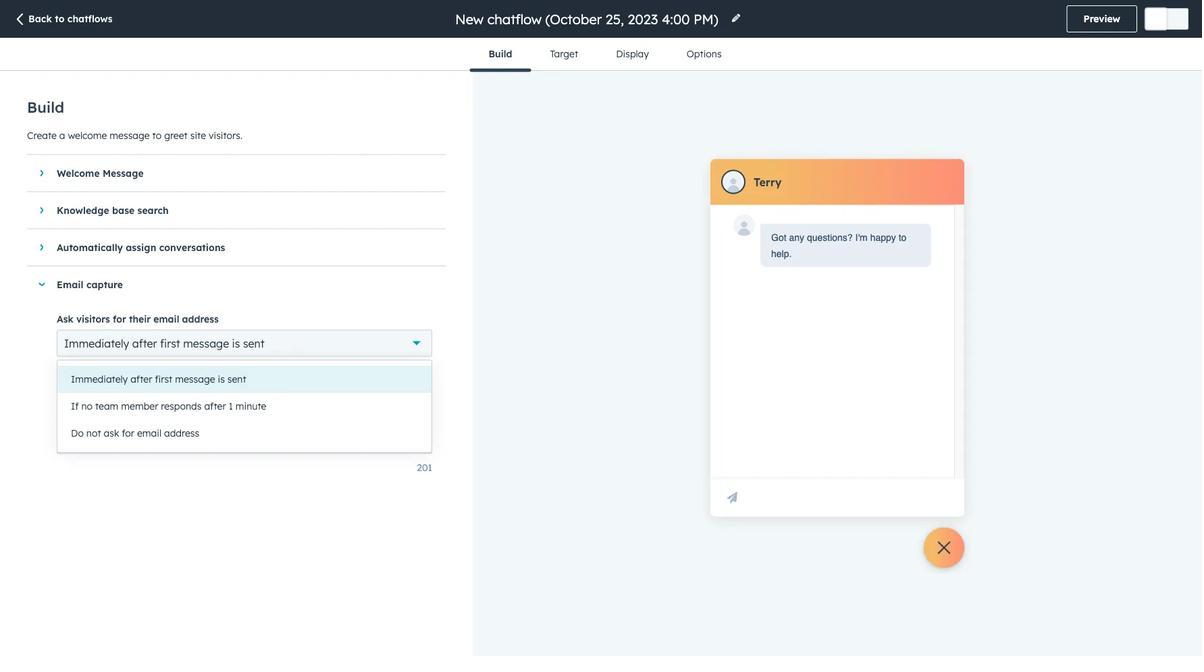 Task type: vqa. For each thing, say whether or not it's contained in the screenshot.
Other Apps
no



Task type: describe. For each thing, give the bounding box(es) containing it.
display button
[[597, 38, 668, 70]]

automatically
[[57, 242, 123, 253]]

do not ask for email address button
[[57, 420, 432, 447]]

is inside immediately after first message is sent button
[[218, 374, 225, 385]]

first inside button
[[155, 374, 172, 385]]

knowledge
[[57, 205, 109, 216]]

navigation containing build
[[470, 38, 741, 72]]

agent says: got any questions? i'm happy to help. element
[[771, 229, 921, 262]]

ask
[[104, 428, 119, 439]]

201
[[417, 462, 432, 474]]

immediately after first message is sent inside immediately after first message is sent dropdown button
[[64, 337, 265, 350]]

display
[[616, 48, 649, 60]]

to inside button
[[55, 13, 65, 25]]

got any questions? i'm happy to help.
[[771, 232, 907, 259]]

automatically assign conversations button
[[27, 229, 432, 266]]

welcome message button
[[27, 155, 432, 192]]

member
[[121, 401, 158, 412]]

is inside immediately after first message is sent dropdown button
[[232, 337, 240, 350]]

email capture message
[[57, 370, 166, 382]]

preview
[[1084, 13, 1121, 25]]

message up the message on the top of page
[[110, 129, 150, 141]]

immediately after first message is sent button
[[57, 330, 432, 357]]

welcome
[[57, 167, 100, 179]]

if
[[71, 401, 79, 412]]

i'm
[[856, 232, 868, 243]]

knowledge base search button
[[27, 192, 432, 229]]

visitors.
[[209, 129, 243, 141]]

to inside got any questions? i'm happy to help.
[[899, 232, 907, 243]]

their
[[129, 313, 151, 325]]

for inside button
[[122, 428, 134, 439]]

address for ask visitors for their email address
[[182, 313, 219, 325]]

build button
[[470, 38, 531, 72]]

target
[[550, 48, 578, 60]]

target button
[[531, 38, 597, 70]]

do not ask for email address
[[71, 428, 199, 439]]

assign
[[126, 242, 156, 253]]

options button
[[668, 38, 741, 70]]

message up 'member'
[[125, 370, 166, 382]]

welcome message
[[57, 167, 144, 179]]

not
[[86, 428, 101, 439]]

no
[[81, 401, 93, 412]]

address for do not ask for email address
[[164, 428, 199, 439]]

build inside button
[[489, 48, 512, 60]]

0 vertical spatial for
[[113, 313, 126, 325]]

options
[[687, 48, 722, 60]]

visitors
[[76, 313, 110, 325]]

sent inside button
[[228, 374, 246, 385]]

Email capture message text field
[[57, 387, 432, 454]]

caret image for automatically assign conversations
[[40, 244, 44, 252]]

team
[[95, 401, 118, 412]]

sent inside dropdown button
[[243, 337, 265, 350]]

preview button
[[1067, 5, 1138, 32]]

ask
[[57, 313, 74, 325]]

caret image for knowledge base search
[[40, 206, 44, 214]]

immediately inside button
[[71, 374, 128, 385]]

message inside dropdown button
[[183, 337, 229, 350]]

create
[[27, 129, 57, 141]]

back to chatflows button
[[14, 12, 113, 27]]

1
[[229, 401, 233, 412]]

2 vertical spatial after
[[204, 401, 226, 412]]

knowledge base search
[[57, 205, 169, 216]]

greet
[[164, 129, 188, 141]]

create a welcome message to greet site visitors.
[[27, 129, 243, 141]]

capture for email capture message
[[86, 370, 122, 382]]

capture for email capture
[[86, 279, 123, 291]]

email capture button
[[27, 266, 432, 303]]

email for email capture
[[57, 279, 83, 291]]



Task type: locate. For each thing, give the bounding box(es) containing it.
to right back
[[55, 13, 65, 25]]

sent up immediately after first message is sent button
[[243, 337, 265, 350]]

email inside dropdown button
[[57, 279, 83, 291]]

caret image inside welcome message dropdown button
[[40, 169, 44, 177]]

capture up team
[[86, 370, 122, 382]]

1 vertical spatial immediately
[[71, 374, 128, 385]]

capture up visitors
[[86, 279, 123, 291]]

sent up 1
[[228, 374, 246, 385]]

1 horizontal spatial to
[[152, 129, 162, 141]]

email inside button
[[137, 428, 161, 439]]

1 vertical spatial capture
[[86, 370, 122, 382]]

message
[[110, 129, 150, 141], [183, 337, 229, 350], [125, 370, 166, 382], [175, 374, 215, 385]]

responds
[[161, 401, 202, 412]]

ask visitors for their email address
[[57, 313, 219, 325]]

sent
[[243, 337, 265, 350], [228, 374, 246, 385]]

caret image inside automatically assign conversations dropdown button
[[40, 244, 44, 252]]

caret image left automatically at the left
[[40, 244, 44, 252]]

any
[[789, 232, 805, 243]]

email capture
[[57, 279, 123, 291]]

questions?
[[807, 232, 853, 243]]

1 email from the top
[[57, 279, 83, 291]]

search
[[137, 205, 169, 216]]

address down responds
[[164, 428, 199, 439]]

if no team member responds after 1 minute button
[[57, 393, 432, 420]]

caret image inside email capture dropdown button
[[38, 283, 46, 286]]

conversations
[[159, 242, 225, 253]]

email up if on the bottom
[[57, 370, 83, 382]]

capture
[[86, 279, 123, 291], [86, 370, 122, 382]]

site
[[190, 129, 206, 141]]

0 vertical spatial after
[[132, 337, 157, 350]]

terry
[[754, 175, 782, 189]]

2 horizontal spatial to
[[899, 232, 907, 243]]

1 vertical spatial for
[[122, 428, 134, 439]]

if no team member responds after 1 minute
[[71, 401, 266, 412]]

help.
[[771, 248, 792, 259]]

message up immediately after first message is sent button
[[183, 337, 229, 350]]

build
[[489, 48, 512, 60], [27, 98, 64, 117]]

automatically assign conversations
[[57, 242, 225, 253]]

message inside button
[[175, 374, 215, 385]]

1 vertical spatial first
[[155, 374, 172, 385]]

capture inside dropdown button
[[86, 279, 123, 291]]

immediately
[[64, 337, 129, 350], [71, 374, 128, 385]]

after up 'member'
[[130, 374, 152, 385]]

happy
[[871, 232, 896, 243]]

1 vertical spatial immediately after first message is sent
[[71, 374, 246, 385]]

first up if no team member responds after 1 minute
[[155, 374, 172, 385]]

0 vertical spatial address
[[182, 313, 219, 325]]

to left greet
[[152, 129, 162, 141]]

1 vertical spatial sent
[[228, 374, 246, 385]]

navigation
[[470, 38, 741, 72]]

0 vertical spatial immediately after first message is sent
[[64, 337, 265, 350]]

immediately inside dropdown button
[[64, 337, 129, 350]]

after
[[132, 337, 157, 350], [130, 374, 152, 385], [204, 401, 226, 412]]

caret image inside knowledge base search dropdown button
[[40, 206, 44, 214]]

1 vertical spatial build
[[27, 98, 64, 117]]

to right happy in the top right of the page
[[899, 232, 907, 243]]

immediately after first message is sent down their
[[64, 337, 265, 350]]

message up responds
[[175, 374, 215, 385]]

0 vertical spatial first
[[160, 337, 180, 350]]

first inside dropdown button
[[160, 337, 180, 350]]

back
[[28, 13, 52, 25]]

2 vertical spatial to
[[899, 232, 907, 243]]

1 vertical spatial email
[[57, 370, 83, 382]]

is
[[232, 337, 240, 350], [218, 374, 225, 385]]

immediately down visitors
[[64, 337, 129, 350]]

0 vertical spatial sent
[[243, 337, 265, 350]]

immediately after first message is sent up if no team member responds after 1 minute
[[71, 374, 246, 385]]

email for for
[[137, 428, 161, 439]]

0 horizontal spatial build
[[27, 98, 64, 117]]

for
[[113, 313, 126, 325], [122, 428, 134, 439]]

address down email capture dropdown button
[[182, 313, 219, 325]]

immediately after first message is sent
[[64, 337, 265, 350], [71, 374, 246, 385]]

address inside do not ask for email address button
[[164, 428, 199, 439]]

caret image left 'email capture'
[[38, 283, 46, 286]]

0 vertical spatial email
[[57, 279, 83, 291]]

0 vertical spatial immediately
[[64, 337, 129, 350]]

first down 'ask visitors for their email address'
[[160, 337, 180, 350]]

0 vertical spatial email
[[154, 313, 179, 325]]

back to chatflows
[[28, 13, 113, 25]]

None field
[[454, 10, 723, 28]]

1 vertical spatial after
[[130, 374, 152, 385]]

email up ask
[[57, 279, 83, 291]]

email down 'member'
[[137, 428, 161, 439]]

0 vertical spatial build
[[489, 48, 512, 60]]

1 vertical spatial address
[[164, 428, 199, 439]]

caret image left knowledge
[[40, 206, 44, 214]]

0 vertical spatial capture
[[86, 279, 123, 291]]

email right their
[[154, 313, 179, 325]]

a
[[59, 129, 65, 141]]

caret image for welcome message
[[40, 169, 44, 177]]

after inside dropdown button
[[132, 337, 157, 350]]

email
[[57, 279, 83, 291], [57, 370, 83, 382]]

chatflows
[[67, 13, 113, 25]]

after left 1
[[204, 401, 226, 412]]

1 vertical spatial email
[[137, 428, 161, 439]]

list box containing immediately after first message is sent
[[57, 361, 432, 453]]

email
[[154, 313, 179, 325], [137, 428, 161, 439]]

list box
[[57, 361, 432, 453]]

caret image
[[40, 169, 44, 177], [40, 206, 44, 214], [40, 244, 44, 252], [38, 283, 46, 286]]

email for their
[[154, 313, 179, 325]]

1 horizontal spatial is
[[232, 337, 240, 350]]

welcome
[[68, 129, 107, 141]]

build up create
[[27, 98, 64, 117]]

caret image left welcome
[[40, 169, 44, 177]]

immediately after first message is sent inside immediately after first message is sent button
[[71, 374, 246, 385]]

first
[[160, 337, 180, 350], [155, 374, 172, 385]]

immediately after first message is sent button
[[57, 366, 432, 393]]

0 horizontal spatial is
[[218, 374, 225, 385]]

for right ask
[[122, 428, 134, 439]]

1 vertical spatial is
[[218, 374, 225, 385]]

got
[[771, 232, 787, 243]]

base
[[112, 205, 135, 216]]

message
[[103, 167, 144, 179]]

build left target
[[489, 48, 512, 60]]

is up immediately after first message is sent button
[[232, 337, 240, 350]]

0 vertical spatial is
[[232, 337, 240, 350]]

to
[[55, 13, 65, 25], [152, 129, 162, 141], [899, 232, 907, 243]]

after down their
[[132, 337, 157, 350]]

is up if no team member responds after 1 minute button
[[218, 374, 225, 385]]

minute
[[236, 401, 266, 412]]

1 horizontal spatial build
[[489, 48, 512, 60]]

caret image for email capture
[[38, 283, 46, 286]]

address
[[182, 313, 219, 325], [164, 428, 199, 439]]

1 vertical spatial to
[[152, 129, 162, 141]]

do
[[71, 428, 84, 439]]

immediately up team
[[71, 374, 128, 385]]

for left their
[[113, 313, 126, 325]]

0 horizontal spatial to
[[55, 13, 65, 25]]

2 email from the top
[[57, 370, 83, 382]]

0 vertical spatial to
[[55, 13, 65, 25]]

email for email capture message
[[57, 370, 83, 382]]



